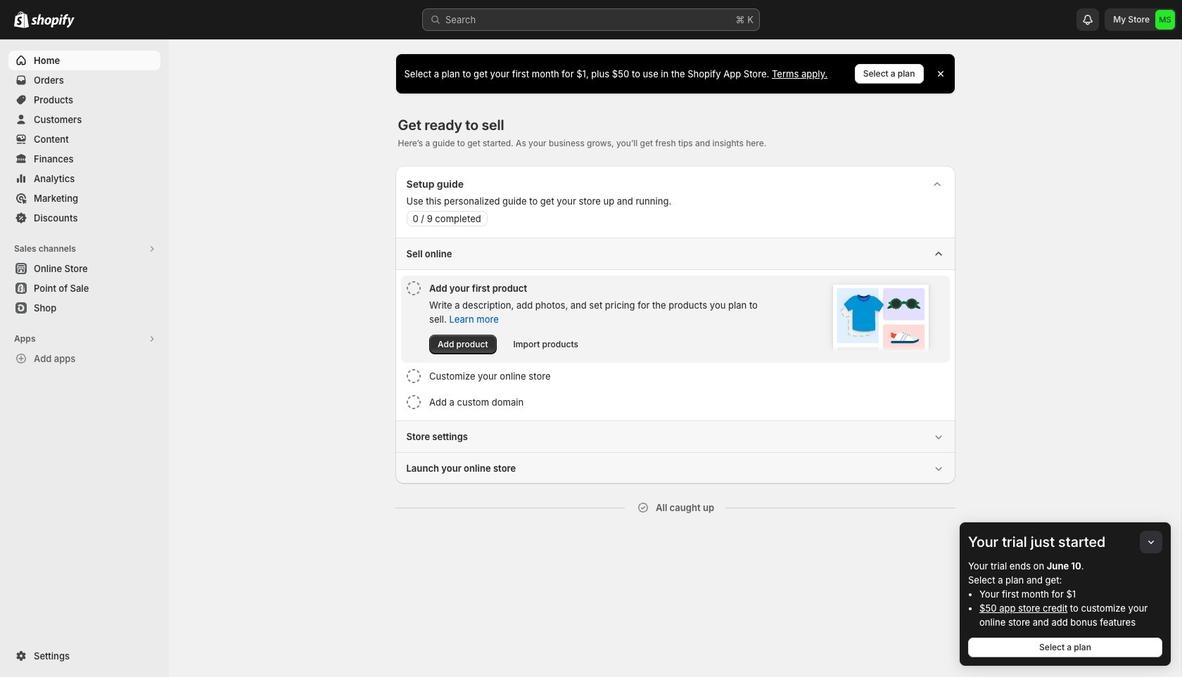 Task type: describe. For each thing, give the bounding box(es) containing it.
1 horizontal spatial shopify image
[[31, 14, 75, 28]]

add your first product group
[[401, 276, 950, 363]]

mark customize your online store as done image
[[406, 369, 421, 384]]

add a custom domain group
[[401, 390, 950, 415]]

mark add your first product as done image
[[406, 282, 421, 296]]

0 horizontal spatial shopify image
[[14, 11, 29, 28]]



Task type: locate. For each thing, give the bounding box(es) containing it.
customize your online store group
[[401, 364, 950, 389]]

shopify image
[[14, 11, 29, 28], [31, 14, 75, 28]]

my store image
[[1156, 10, 1175, 30]]

guide categories group
[[395, 238, 955, 484]]

sell online group
[[395, 238, 955, 421]]

setup guide region
[[395, 166, 955, 484]]

mark add a custom domain as done image
[[406, 396, 421, 410]]



Task type: vqa. For each thing, say whether or not it's contained in the screenshot.
the Online Store
no



